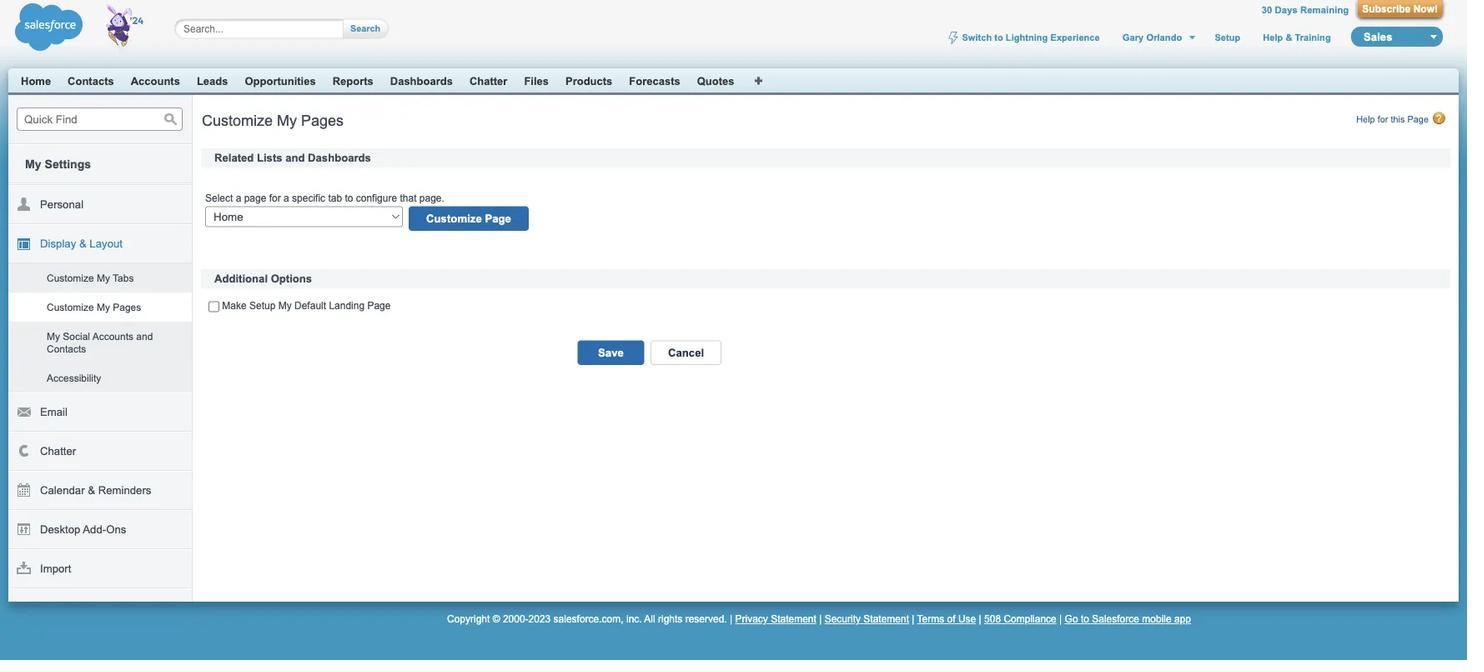 Task type: locate. For each thing, give the bounding box(es) containing it.
1 horizontal spatial for
[[1378, 114, 1389, 125]]

0 horizontal spatial setup
[[249, 301, 276, 312]]

customize my pages inside customize my pages link
[[47, 302, 141, 313]]

and down customize my pages link
[[136, 331, 153, 342]]

for
[[1378, 114, 1389, 125], [269, 193, 281, 204]]

0 horizontal spatial to
[[345, 193, 353, 204]]

0 vertical spatial help
[[1263, 32, 1283, 43]]

my left default
[[278, 301, 292, 312]]

2 vertical spatial &
[[88, 485, 95, 497]]

customize my pages up "lists"
[[202, 112, 344, 129]]

switch to lightning experience link
[[946, 31, 1102, 45]]

options
[[271, 273, 312, 285]]

help left this
[[1357, 114, 1375, 125]]

Make Setup My Default Landing Page checkbox
[[209, 302, 219, 313]]

dashboards up tab at left top
[[308, 152, 371, 164]]

to right go
[[1081, 614, 1089, 625]]

1 horizontal spatial and
[[285, 152, 305, 164]]

page
[[1408, 114, 1429, 125], [367, 301, 391, 312]]

make setup my default landing page
[[222, 301, 391, 312]]

customize my pages down customize my tabs
[[47, 302, 141, 313]]

pages up related lists and dashboards
[[301, 112, 344, 129]]

my left 'social' in the bottom left of the page
[[47, 331, 60, 342]]

compliance
[[1004, 614, 1057, 625]]

& for help
[[1286, 32, 1293, 43]]

desktop
[[40, 524, 80, 536]]

1 horizontal spatial dashboards
[[390, 75, 453, 87]]

|
[[730, 614, 733, 625], [819, 614, 822, 625], [912, 614, 915, 625], [979, 614, 982, 625], [1060, 614, 1062, 625]]

None button
[[1358, 0, 1443, 18], [344, 19, 380, 39], [409, 207, 529, 231], [1358, 0, 1443, 18], [344, 19, 380, 39], [409, 207, 529, 231]]

1 horizontal spatial page
[[1408, 114, 1429, 125]]

accounts
[[131, 75, 180, 87], [92, 331, 133, 342]]

0 horizontal spatial a
[[236, 193, 241, 204]]

| left "terms"
[[912, 614, 915, 625]]

contacts down 'social' in the bottom left of the page
[[47, 343, 86, 355]]

pages
[[301, 112, 344, 129], [113, 302, 141, 313]]

customize for customize my pages link
[[47, 302, 94, 313]]

customize
[[202, 112, 273, 129], [47, 272, 94, 284], [47, 302, 94, 313]]

display & layout link
[[8, 224, 192, 264]]

help for help & training
[[1263, 32, 1283, 43]]

0 vertical spatial dashboards
[[390, 75, 453, 87]]

0 vertical spatial &
[[1286, 32, 1293, 43]]

2 horizontal spatial &
[[1286, 32, 1293, 43]]

help & training
[[1263, 32, 1331, 43]]

0 horizontal spatial for
[[269, 193, 281, 204]]

email link
[[8, 393, 192, 432]]

files
[[524, 75, 549, 87]]

help
[[1263, 32, 1283, 43], [1357, 114, 1375, 125]]

setup down the additional options
[[249, 301, 276, 312]]

my settings link
[[8, 145, 192, 183]]

4 | from the left
[[979, 614, 982, 625]]

0 vertical spatial setup
[[1215, 32, 1241, 43]]

all tabs image
[[754, 75, 764, 85]]

statement right privacy
[[771, 614, 817, 625]]

1 vertical spatial to
[[345, 193, 353, 204]]

settings
[[45, 157, 91, 171]]

0 vertical spatial accounts
[[131, 75, 180, 87]]

0 vertical spatial pages
[[301, 112, 344, 129]]

page right landing
[[367, 301, 391, 312]]

switch
[[962, 32, 992, 43]]

orlando
[[1147, 32, 1182, 43]]

chatter link left "files" link
[[470, 75, 508, 87]]

setup right orlando
[[1215, 32, 1241, 43]]

that
[[400, 193, 417, 204]]

& for calendar
[[88, 485, 95, 497]]

| left privacy
[[730, 614, 733, 625]]

contacts up quick find text box
[[68, 75, 114, 87]]

0 vertical spatial chatter link
[[470, 75, 508, 87]]

a left page
[[236, 193, 241, 204]]

1 vertical spatial chatter link
[[8, 432, 192, 471]]

import link
[[8, 550, 192, 589]]

accounts left leads
[[131, 75, 180, 87]]

inc.
[[626, 614, 642, 625]]

home
[[21, 75, 51, 87]]

1 vertical spatial accounts
[[92, 331, 133, 342]]

contacts inside my social accounts and contacts
[[47, 343, 86, 355]]

0 vertical spatial and
[[285, 152, 305, 164]]

0 horizontal spatial and
[[136, 331, 153, 342]]

1 vertical spatial customize my pages
[[47, 302, 141, 313]]

& left training
[[1286, 32, 1293, 43]]

for right page
[[269, 193, 281, 204]]

1 vertical spatial help
[[1357, 114, 1375, 125]]

display & layout
[[40, 238, 123, 250]]

& right calendar on the bottom of the page
[[88, 485, 95, 497]]

1 vertical spatial page
[[367, 301, 391, 312]]

0 vertical spatial customize
[[202, 112, 273, 129]]

None submit
[[578, 341, 645, 366], [651, 341, 722, 366], [578, 341, 645, 366], [651, 341, 722, 366]]

calendar & reminders link
[[8, 471, 192, 511]]

experience
[[1051, 32, 1100, 43]]

chatter down email
[[40, 445, 76, 458]]

my settings
[[25, 157, 91, 171]]

1 vertical spatial pages
[[113, 302, 141, 313]]

personal
[[40, 199, 83, 211]]

related lists and dashboards
[[214, 152, 371, 164]]

2 vertical spatial customize
[[47, 302, 94, 313]]

reminders
[[98, 485, 151, 497]]

1 horizontal spatial a
[[284, 193, 289, 204]]

0 horizontal spatial chatter link
[[8, 432, 192, 471]]

1 vertical spatial for
[[269, 193, 281, 204]]

1 vertical spatial contacts
[[47, 343, 86, 355]]

chatter link up calendar & reminders
[[8, 432, 192, 471]]

0 horizontal spatial page
[[367, 301, 391, 312]]

go to salesforce mobile app link
[[1065, 614, 1191, 625]]

customize up related
[[202, 112, 273, 129]]

my down customize my tabs link
[[97, 302, 110, 313]]

1 horizontal spatial chatter
[[470, 75, 508, 87]]

my social accounts and contacts
[[47, 331, 153, 355]]

configure
[[356, 193, 397, 204]]

customize for customize my tabs link
[[47, 272, 94, 284]]

& left layout
[[79, 238, 87, 250]]

30 days remaining link
[[1262, 4, 1349, 15]]

0 horizontal spatial customize my pages
[[47, 302, 141, 313]]

to right tab at left top
[[345, 193, 353, 204]]

quotes
[[697, 75, 735, 87]]

2 | from the left
[[819, 614, 822, 625]]

0 horizontal spatial &
[[79, 238, 87, 250]]

my inside my social accounts and contacts
[[47, 331, 60, 342]]

customize up 'social' in the bottom left of the page
[[47, 302, 94, 313]]

1 vertical spatial dashboards
[[308, 152, 371, 164]]

& for display
[[79, 238, 87, 250]]

customize down display & layout
[[47, 272, 94, 284]]

a
[[236, 193, 241, 204], [284, 193, 289, 204]]

and inside my social accounts and contacts
[[136, 331, 153, 342]]

508
[[984, 614, 1001, 625]]

statement right security
[[864, 614, 909, 625]]

1 vertical spatial &
[[79, 238, 87, 250]]

a left the specific
[[284, 193, 289, 204]]

for left this
[[1378, 114, 1389, 125]]

0 vertical spatial for
[[1378, 114, 1389, 125]]

sales
[[1364, 30, 1393, 43]]

chatter left "files" link
[[470, 75, 508, 87]]

dashboards right the reports
[[390, 75, 453, 87]]

1 horizontal spatial help
[[1357, 114, 1375, 125]]

desktop add-ons link
[[8, 511, 192, 550]]

reports
[[333, 75, 374, 87]]

contacts
[[68, 75, 114, 87], [47, 343, 86, 355]]

0 vertical spatial to
[[995, 32, 1003, 43]]

ons
[[106, 524, 126, 536]]

to right switch
[[995, 32, 1003, 43]]

forecasts
[[629, 75, 681, 87]]

0 horizontal spatial help
[[1263, 32, 1283, 43]]

gary
[[1123, 32, 1144, 43]]

setup link
[[1213, 32, 1242, 43]]

add-
[[83, 524, 106, 536]]

0 horizontal spatial statement
[[771, 614, 817, 625]]

1 vertical spatial and
[[136, 331, 153, 342]]

additional options
[[214, 273, 312, 285]]

statement
[[771, 614, 817, 625], [864, 614, 909, 625]]

30 days remaining
[[1262, 4, 1349, 15]]

3 | from the left
[[912, 614, 915, 625]]

app
[[1175, 614, 1191, 625]]

accessibility
[[47, 372, 101, 384]]

help for this page link
[[1357, 112, 1447, 125]]

accounts link
[[131, 75, 180, 87]]

leads
[[197, 75, 228, 87]]

2 horizontal spatial to
[[1081, 614, 1089, 625]]

1 horizontal spatial statement
[[864, 614, 909, 625]]

accounts down customize my pages link
[[92, 331, 133, 342]]

| left go
[[1060, 614, 1062, 625]]

| left security
[[819, 614, 822, 625]]

pages down tabs
[[113, 302, 141, 313]]

privacy statement link
[[735, 614, 817, 625]]

my
[[277, 112, 297, 129], [25, 157, 41, 171], [97, 272, 110, 284], [278, 301, 292, 312], [97, 302, 110, 313], [47, 331, 60, 342]]

0 horizontal spatial chatter
[[40, 445, 76, 458]]

tab
[[328, 193, 342, 204]]

| left 508
[[979, 614, 982, 625]]

go
[[1065, 614, 1078, 625]]

Quick Find text field
[[17, 108, 183, 131]]

to
[[995, 32, 1003, 43], [345, 193, 353, 204], [1081, 614, 1089, 625]]

1 horizontal spatial &
[[88, 485, 95, 497]]

help down 30
[[1263, 32, 1283, 43]]

1 statement from the left
[[771, 614, 817, 625]]

products
[[566, 75, 613, 87]]

switch to lightning experience
[[962, 32, 1100, 43]]

all
[[644, 614, 655, 625]]

chatter link
[[470, 75, 508, 87], [8, 432, 192, 471]]

default
[[295, 301, 326, 312]]

and right "lists"
[[285, 152, 305, 164]]

page right this
[[1408, 114, 1429, 125]]

1 horizontal spatial customize my pages
[[202, 112, 344, 129]]

setup
[[1215, 32, 1241, 43], [249, 301, 276, 312]]

1 vertical spatial customize
[[47, 272, 94, 284]]



Task type: vqa. For each thing, say whether or not it's contained in the screenshot.
PHOTO.
no



Task type: describe. For each thing, give the bounding box(es) containing it.
security
[[825, 614, 861, 625]]

1 vertical spatial chatter
[[40, 445, 76, 458]]

my social accounts and contacts link
[[8, 322, 192, 364]]

tabs
[[113, 272, 134, 284]]

this
[[1391, 114, 1405, 125]]

help for this page
[[1357, 114, 1429, 125]]

508 compliance link
[[984, 614, 1057, 625]]

customize my tabs
[[47, 272, 134, 284]]

lists
[[257, 152, 282, 164]]

use
[[958, 614, 976, 625]]

accounts inside my social accounts and contacts
[[92, 331, 133, 342]]

gary orlando
[[1123, 32, 1182, 43]]

1 horizontal spatial chatter link
[[470, 75, 508, 87]]

contacts link
[[68, 75, 114, 87]]

salesforce.com,
[[554, 614, 624, 625]]

of
[[947, 614, 956, 625]]

terms of use link
[[917, 614, 976, 625]]

2 statement from the left
[[864, 614, 909, 625]]

rights
[[658, 614, 683, 625]]

reserved.
[[685, 614, 727, 625]]

opportunities
[[245, 75, 316, 87]]

my left settings
[[25, 157, 41, 171]]

Search... text field
[[184, 22, 327, 35]]

social
[[63, 331, 90, 342]]

related
[[214, 152, 254, 164]]

0 vertical spatial contacts
[[68, 75, 114, 87]]

page
[[244, 193, 266, 204]]

page.
[[419, 193, 445, 204]]

training
[[1295, 32, 1331, 43]]

copyright © 2000-2023 salesforce.com, inc. all rights reserved. | privacy statement | security statement | terms of use | 508 compliance | go to salesforce mobile app
[[447, 614, 1191, 625]]

1 | from the left
[[730, 614, 733, 625]]

mobile
[[1142, 614, 1172, 625]]

reports link
[[333, 75, 374, 87]]

import
[[40, 563, 71, 576]]

my left tabs
[[97, 272, 110, 284]]

5 | from the left
[[1060, 614, 1062, 625]]

1 a from the left
[[236, 193, 241, 204]]

calendar
[[40, 485, 85, 497]]

quotes link
[[697, 75, 735, 87]]

copyright
[[447, 614, 490, 625]]

0 vertical spatial page
[[1408, 114, 1429, 125]]

customize my pages link
[[8, 293, 192, 322]]

0 horizontal spatial dashboards
[[308, 152, 371, 164]]

dashboards link
[[390, 75, 453, 87]]

make
[[222, 301, 247, 312]]

1 horizontal spatial pages
[[301, 112, 344, 129]]

files link
[[524, 75, 549, 87]]

1 horizontal spatial setup
[[1215, 32, 1241, 43]]

display
[[40, 238, 76, 250]]

calendar & reminders
[[40, 485, 151, 497]]

landing
[[329, 301, 365, 312]]

select a page for a specific tab to configure that page.
[[205, 193, 445, 204]]

0 vertical spatial chatter
[[470, 75, 508, 87]]

email
[[40, 406, 68, 419]]

privacy
[[735, 614, 768, 625]]

salesforce
[[1092, 614, 1140, 625]]

salesforce.com image
[[11, 0, 157, 54]]

desktop add-ons
[[40, 524, 126, 536]]

specific
[[292, 193, 325, 204]]

30
[[1262, 4, 1273, 15]]

select
[[205, 193, 233, 204]]

2 a from the left
[[284, 193, 289, 204]]

help & training link
[[1262, 32, 1333, 43]]

2023
[[529, 614, 551, 625]]

home link
[[21, 75, 51, 87]]

opportunities link
[[245, 75, 316, 87]]

0 vertical spatial customize my pages
[[202, 112, 344, 129]]

lightning
[[1006, 32, 1048, 43]]

0 horizontal spatial pages
[[113, 302, 141, 313]]

1 vertical spatial setup
[[249, 301, 276, 312]]

2000-
[[503, 614, 529, 625]]

1 horizontal spatial to
[[995, 32, 1003, 43]]

©
[[493, 614, 500, 625]]

terms
[[917, 614, 945, 625]]

remaining
[[1301, 4, 1349, 15]]

additional
[[214, 273, 268, 285]]

2 vertical spatial to
[[1081, 614, 1089, 625]]

customize my tabs link
[[8, 264, 192, 293]]

my up related lists and dashboards
[[277, 112, 297, 129]]

layout
[[90, 238, 123, 250]]

forecasts link
[[629, 75, 681, 87]]

help for help for this page
[[1357, 114, 1375, 125]]

security statement link
[[825, 614, 909, 625]]



